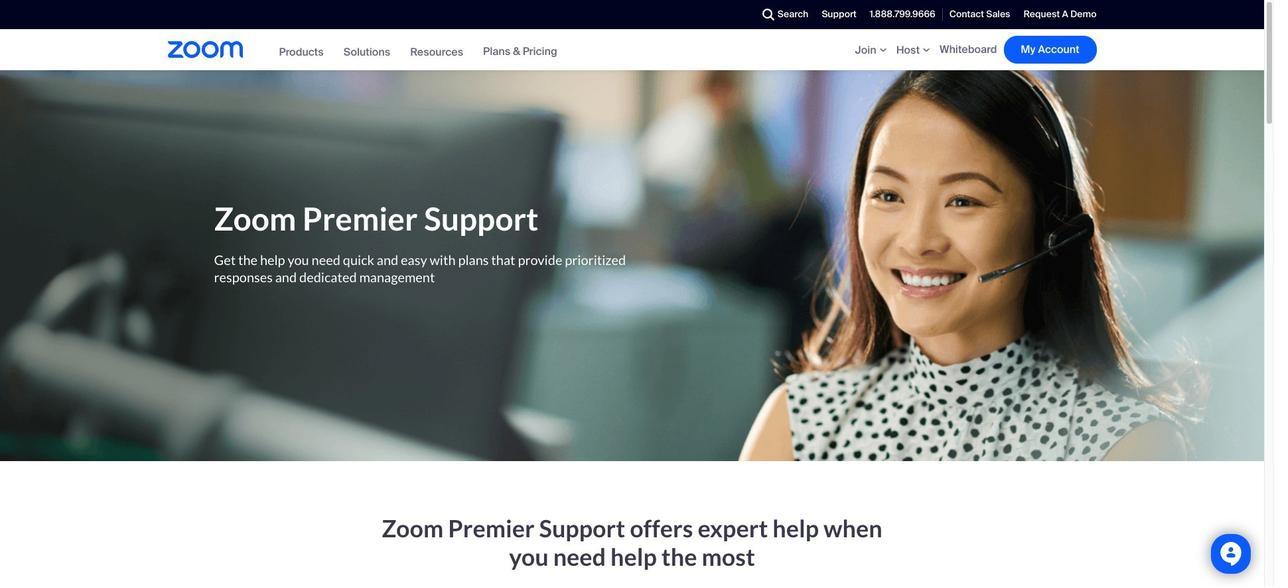 Task type: vqa. For each thing, say whether or not it's contained in the screenshot.
the middle use
no



Task type: locate. For each thing, give the bounding box(es) containing it.
search image
[[762, 9, 774, 21]]

zoom logo image
[[168, 41, 243, 59]]

search image
[[762, 9, 774, 21]]

None search field
[[714, 4, 759, 25]]



